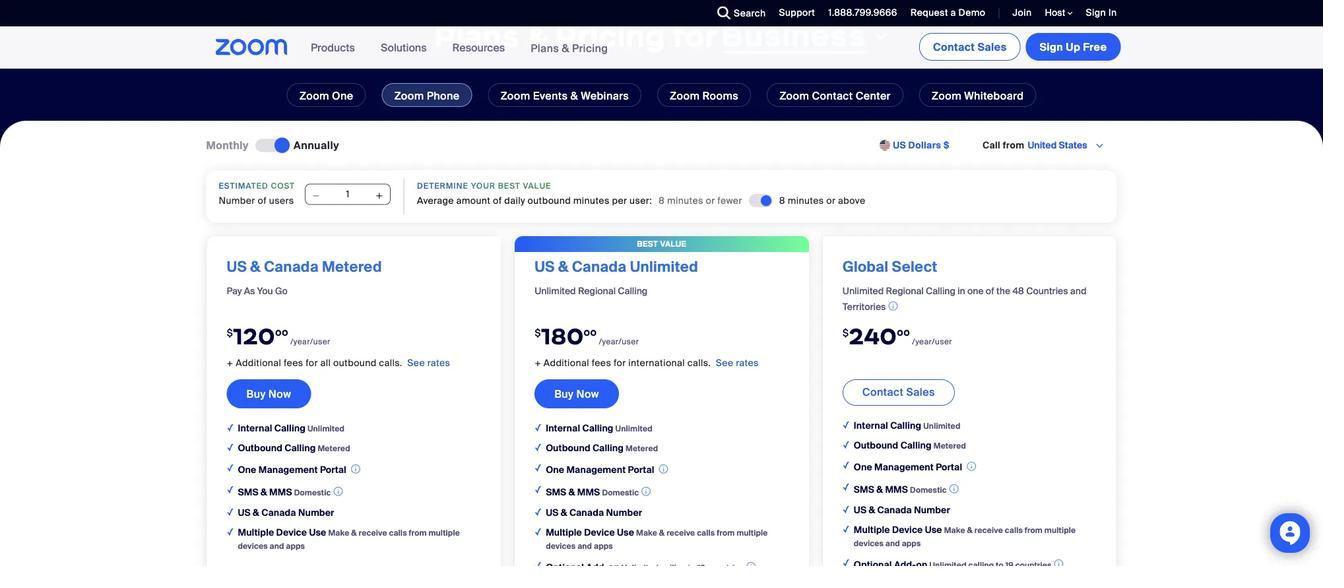 Task type: vqa. For each thing, say whether or not it's contained in the screenshot.


Task type: locate. For each thing, give the bounding box(es) containing it.
minutes
[[573, 194, 610, 206], [667, 194, 703, 206], [788, 194, 824, 206]]

number for us & canada unlimited
[[606, 506, 642, 519]]

outbound down $120 per year per user element on the left of the page
[[333, 357, 377, 369]]

0 horizontal spatial domestic
[[294, 487, 331, 498]]

+ down 180
[[535, 357, 541, 369]]

1 horizontal spatial outbound
[[546, 442, 590, 454]]

see
[[407, 357, 425, 369], [716, 357, 734, 369]]

from for us & canada unlimited
[[717, 528, 735, 538]]

best up us & canada unlimited
[[637, 239, 658, 249]]

8 for 8 minutes or fewer
[[659, 194, 665, 206]]

0 vertical spatial contact sales
[[933, 40, 1007, 54]]

mms
[[885, 483, 908, 496], [269, 486, 292, 498], [577, 486, 600, 498]]

plans for plans & pricing for
[[434, 17, 519, 55]]

/year/user inside $ 180 00 /year/user
[[599, 337, 639, 347]]

outbound
[[854, 439, 898, 452], [238, 442, 282, 454], [546, 442, 590, 454]]

contact sales link down the $ 240 00 /year/user
[[843, 379, 955, 406]]

canada for us & canada unlimited
[[570, 506, 604, 519]]

0 horizontal spatial one management portal
[[238, 464, 346, 476]]

1 horizontal spatial buy now link
[[535, 379, 619, 408]]

0 vertical spatial best
[[498, 181, 521, 191]]

sms & mms application for 180
[[546, 484, 789, 500]]

00 inside $ 120 00 /year/user
[[275, 327, 288, 338]]

request
[[911, 7, 948, 19]]

from for us & canada metered
[[409, 528, 427, 538]]

0 horizontal spatial rates
[[427, 357, 450, 369]]

portal for 180
[[628, 464, 654, 476]]

info outline image
[[889, 299, 898, 313], [967, 460, 976, 473], [351, 463, 360, 476], [659, 463, 668, 476], [1054, 558, 1064, 566]]

value down average amount of daily outbound minutes per user:8 minutes or fewer element
[[660, 239, 687, 249]]

solutions
[[381, 41, 427, 54]]

00 inside $ 180 00 /year/user
[[584, 327, 597, 338]]

banner containing contact sales
[[200, 26, 1124, 70]]

1 horizontal spatial sms
[[546, 486, 567, 498]]

receive
[[975, 525, 1003, 535], [359, 528, 387, 538], [667, 528, 695, 538]]

0 horizontal spatial plans
[[434, 17, 519, 55]]

1 horizontal spatial regional
[[886, 285, 924, 297]]

sales inside meetings navigation
[[978, 40, 1007, 54]]

2 calls. from the left
[[688, 357, 711, 369]]

1 horizontal spatial internal
[[546, 422, 580, 434]]

1 horizontal spatial buy now
[[555, 387, 599, 401]]

2 fees from the left
[[592, 357, 611, 369]]

calls. right international
[[688, 357, 711, 369]]

1 horizontal spatial multiple
[[737, 528, 768, 538]]

additional down 120 on the bottom left of page
[[236, 357, 281, 369]]

or left fewer
[[706, 194, 715, 206]]

buy now down $ 180 00 /year/user
[[555, 387, 599, 401]]

sms & mms application
[[854, 481, 1097, 497], [238, 484, 481, 500], [546, 484, 789, 500]]

1 horizontal spatial fees
[[592, 357, 611, 369]]

request a demo link
[[901, 0, 989, 26], [911, 7, 986, 19]]

make & receive calls from multiple devices and apps for 120
[[238, 528, 460, 551]]

of
[[258, 194, 267, 206], [493, 194, 502, 206], [986, 285, 994, 297]]

4 zoom from the left
[[670, 89, 700, 103]]

multiple
[[854, 524, 890, 536], [238, 526, 274, 538], [546, 526, 582, 538]]

contact left center
[[812, 89, 853, 103]]

fees down $ 120 00 /year/user
[[284, 357, 303, 369]]

0 horizontal spatial apps
[[286, 541, 305, 551]]

sign
[[1086, 7, 1106, 19], [1040, 40, 1063, 54]]

application for /year/user
[[546, 560, 789, 566]]

0 horizontal spatial device
[[276, 526, 307, 538]]

1 horizontal spatial of
[[493, 194, 502, 206]]

support
[[779, 7, 815, 19]]

0 horizontal spatial multiple
[[238, 526, 274, 538]]

value up average amount of daily outbound minutes per user:
[[523, 181, 551, 191]]

internal
[[854, 419, 888, 432], [238, 422, 272, 434], [546, 422, 580, 434]]

for left international
[[614, 357, 626, 369]]

3 zoom from the left
[[501, 89, 530, 103]]

Country/Region text field
[[1027, 138, 1094, 152]]

2 horizontal spatial outbound
[[854, 439, 898, 452]]

cost
[[271, 181, 295, 191]]

minutes left the per
[[573, 194, 610, 206]]

1 horizontal spatial value
[[660, 239, 687, 249]]

1 horizontal spatial devices
[[546, 541, 576, 551]]

zoom
[[299, 89, 329, 103], [394, 89, 424, 103], [501, 89, 530, 103], [670, 89, 700, 103], [780, 89, 809, 103], [932, 89, 962, 103]]

0 horizontal spatial portal
[[320, 464, 346, 476]]

0 horizontal spatial mms
[[269, 486, 292, 498]]

search
[[734, 7, 766, 19]]

one management portal for 180
[[546, 464, 654, 476]]

/year/user inside the $ 240 00 /year/user
[[912, 337, 952, 347]]

2 regional from the left
[[886, 285, 924, 297]]

$ inside $ 120 00 /year/user
[[227, 326, 233, 339]]

/year/user
[[290, 337, 330, 347], [599, 337, 639, 347], [912, 337, 952, 347]]

user:
[[630, 194, 652, 206]]

pricing inside the product information navigation
[[572, 41, 608, 55]]

us & canada number
[[854, 504, 950, 516], [238, 506, 334, 519], [546, 506, 642, 519]]

0 vertical spatial contact sales link
[[919, 33, 1021, 61]]

1 horizontal spatial rates
[[736, 357, 759, 369]]

/year/user down unlimited regional calling in one of the 48 countries and territories
[[912, 337, 952, 347]]

metered
[[322, 257, 382, 276], [934, 441, 966, 451], [318, 443, 350, 454], [626, 443, 658, 454]]

one
[[968, 285, 984, 297]]

8 minutes or above
[[779, 194, 866, 206]]

now for 120
[[268, 387, 291, 401]]

sign for sign in
[[1086, 7, 1106, 19]]

1 horizontal spatial minutes
[[667, 194, 703, 206]]

8 minutes or fewer
[[659, 194, 742, 206]]

internal calling unlimited
[[854, 419, 961, 432], [238, 422, 345, 434], [546, 422, 653, 434]]

2 rates from the left
[[736, 357, 759, 369]]

use
[[925, 524, 942, 536], [309, 526, 326, 538], [617, 526, 634, 538]]

additional down 180
[[544, 357, 589, 369]]

multiple
[[1045, 525, 1076, 535], [429, 528, 460, 538], [737, 528, 768, 538]]

2 now from the left
[[576, 387, 599, 401]]

$ inside $ 180 00 /year/user
[[535, 326, 541, 339]]

0 horizontal spatial management
[[259, 464, 318, 476]]

3 minutes from the left
[[788, 194, 824, 206]]

1 horizontal spatial multiple
[[546, 526, 582, 538]]

unlimited
[[630, 257, 698, 276], [535, 285, 576, 297], [843, 285, 884, 297], [924, 421, 961, 431], [308, 423, 345, 434], [616, 423, 653, 434]]

buy down 120 on the bottom left of page
[[247, 387, 266, 401]]

of left daily
[[493, 194, 502, 206]]

determine your best value
[[417, 181, 551, 191]]

0 horizontal spatial multiple device use
[[238, 526, 326, 538]]

0 horizontal spatial of
[[258, 194, 267, 206]]

00
[[275, 327, 288, 338], [584, 327, 597, 338], [897, 327, 910, 338]]

canada
[[264, 257, 319, 276], [572, 257, 627, 276], [878, 504, 912, 516], [262, 506, 296, 519], [570, 506, 604, 519]]

of inside unlimited regional calling in one of the 48 countries and territories
[[986, 285, 994, 297]]

5 zoom from the left
[[780, 89, 809, 103]]

1 horizontal spatial buy
[[555, 387, 574, 401]]

mms for 180
[[577, 486, 600, 498]]

$
[[944, 139, 950, 151], [227, 326, 233, 339], [535, 326, 541, 339], [843, 326, 849, 339]]

1 horizontal spatial calls
[[697, 528, 715, 538]]

2 00 from the left
[[584, 327, 597, 338]]

all
[[321, 357, 331, 369]]

8 right user:
[[659, 194, 665, 206]]

plans & pricing
[[531, 41, 608, 55]]

join link left 'host'
[[1003, 0, 1035, 26]]

buy down 180
[[555, 387, 574, 401]]

1 horizontal spatial make & receive calls from multiple devices and apps
[[546, 528, 768, 551]]

plans & pricing for
[[434, 17, 718, 55]]

+ down 120 on the bottom left of page
[[227, 357, 233, 369]]

number inside estimated cost number of users
[[219, 194, 255, 206]]

one management portal application for 180
[[546, 462, 789, 477]]

1 or from the left
[[706, 194, 715, 206]]

1 zoom from the left
[[299, 89, 329, 103]]

$ inside the $ 240 00 /year/user
[[843, 326, 849, 339]]

2 horizontal spatial domestic
[[910, 485, 947, 495]]

1 additional from the left
[[236, 357, 281, 369]]

8 right fewer
[[779, 194, 785, 206]]

solutions button
[[381, 26, 433, 69]]

contact sales link down demo
[[919, 33, 1021, 61]]

calls for 120
[[389, 528, 407, 538]]

multiple device use for 120
[[238, 526, 326, 538]]

0 horizontal spatial sign
[[1040, 40, 1063, 54]]

buy now link down $ 180 00 /year/user
[[535, 379, 619, 408]]

sign left 'in'
[[1086, 7, 1106, 19]]

0 horizontal spatial outbound calling metered
[[238, 442, 350, 454]]

outbound right daily
[[528, 194, 571, 206]]

3 00 from the left
[[897, 327, 910, 338]]

sales down demo
[[978, 40, 1007, 54]]

number for global select
[[914, 504, 950, 516]]

2 horizontal spatial one management portal application
[[854, 459, 1097, 475]]

of left the
[[986, 285, 994, 297]]

one
[[332, 89, 353, 103], [854, 461, 872, 473], [238, 464, 256, 476], [546, 464, 564, 476]]

2 minutes from the left
[[667, 194, 703, 206]]

2 zoom from the left
[[394, 89, 424, 103]]

1 00 from the left
[[275, 327, 288, 338]]

1 calls. from the left
[[379, 357, 402, 369]]

1 horizontal spatial sales
[[978, 40, 1007, 54]]

join link
[[1003, 0, 1035, 26], [1013, 7, 1032, 19]]

2 horizontal spatial internal
[[854, 419, 888, 432]]

or for above
[[827, 194, 836, 206]]

info outline image inside application
[[1054, 558, 1064, 566]]

1 see rates link from the left
[[407, 357, 450, 369]]

1 vertical spatial contact
[[812, 89, 853, 103]]

value
[[523, 181, 551, 191], [660, 239, 687, 249]]

devices
[[854, 538, 884, 549], [238, 541, 268, 551], [546, 541, 576, 551]]

pricing for plans & pricing for
[[555, 17, 665, 55]]

see rates link
[[407, 357, 450, 369], [716, 357, 759, 369]]

us & canada number for 180
[[546, 506, 642, 519]]

best up daily
[[498, 181, 521, 191]]

0 horizontal spatial receive
[[359, 528, 387, 538]]

average amount of daily outbound minutes per user:8 minutes or fewer element
[[659, 194, 742, 207]]

1 buy from the left
[[247, 387, 266, 401]]

0 horizontal spatial best
[[498, 181, 521, 191]]

0 horizontal spatial see rates link
[[407, 357, 450, 369]]

1 now from the left
[[268, 387, 291, 401]]

regional down select
[[886, 285, 924, 297]]

buy now for 180
[[555, 387, 599, 401]]

2 horizontal spatial internal calling unlimited
[[854, 419, 961, 432]]

1 + from the left
[[227, 357, 233, 369]]

2 horizontal spatial receive
[[975, 525, 1003, 535]]

multiple device use
[[854, 524, 942, 536], [238, 526, 326, 538], [546, 526, 634, 538]]

internal calling unlimited for 120
[[238, 422, 345, 434]]

2 horizontal spatial device
[[892, 524, 923, 536]]

for for + additional fees for all outbound calls. see rates
[[306, 357, 318, 369]]

2 + from the left
[[535, 357, 541, 369]]

1 buy now link from the left
[[227, 379, 311, 408]]

2 /year/user from the left
[[599, 337, 639, 347]]

contact down "240"
[[863, 385, 904, 399]]

1 horizontal spatial see rates link
[[716, 357, 759, 369]]

use for 180
[[617, 526, 634, 538]]

buy now down $ 120 00 /year/user
[[247, 387, 291, 401]]

countries
[[1026, 285, 1068, 297]]

tabs of zoom services tab list
[[20, 83, 1303, 107]]

3 /year/user from the left
[[912, 337, 952, 347]]

make & receive calls from multiple devices and apps for 180
[[546, 528, 768, 551]]

sign up free
[[1040, 40, 1107, 54]]

buy for 120
[[247, 387, 266, 401]]

zoom whiteboard
[[932, 89, 1024, 103]]

2 horizontal spatial contact
[[933, 40, 975, 54]]

180
[[541, 322, 584, 351]]

contact sales down the $ 240 00 /year/user
[[863, 385, 935, 399]]

additional
[[236, 357, 281, 369], [544, 357, 589, 369]]

$240 per year per user element
[[843, 314, 1097, 356]]

/year/user inside $ 120 00 /year/user
[[290, 337, 330, 347]]

info outline image for us & canada metered
[[334, 485, 343, 498]]

best value
[[637, 239, 687, 249]]

1 horizontal spatial us & canada number
[[546, 506, 642, 519]]

fees down $ 180 00 /year/user
[[592, 357, 611, 369]]

1 regional from the left
[[578, 285, 616, 297]]

$ inside dropdown button
[[944, 139, 950, 151]]

zoom for zoom contact center
[[780, 89, 809, 103]]

/year/user up + additional fees for international calls. see rates
[[599, 337, 639, 347]]

1 fees from the left
[[284, 357, 303, 369]]

us & canada unlimited
[[535, 257, 698, 276]]

1 vertical spatial contact sales
[[863, 385, 935, 399]]

1 vertical spatial sales
[[906, 385, 935, 399]]

rates
[[427, 357, 450, 369], [736, 357, 759, 369]]

in
[[1109, 7, 1117, 19]]

1 horizontal spatial multiple device use
[[546, 526, 634, 538]]

zoom rooms
[[670, 89, 739, 103]]

calls. down $120 per year per user element on the left of the page
[[379, 357, 402, 369]]

apps for 180
[[594, 541, 613, 551]]

2 additional from the left
[[544, 357, 589, 369]]

2 or from the left
[[827, 194, 836, 206]]

info outline image
[[950, 482, 959, 495], [334, 485, 343, 498], [642, 485, 651, 498], [746, 560, 756, 566]]

amount
[[456, 194, 491, 206]]

multiple for 120
[[238, 526, 274, 538]]

plans & pricing link
[[531, 41, 608, 55], [531, 41, 608, 55]]

and for global select
[[886, 538, 900, 549]]

management for 180
[[567, 464, 626, 476]]

pay
[[227, 285, 242, 297]]

in
[[958, 285, 965, 297]]

contact inside meetings navigation
[[933, 40, 975, 54]]

receive for 120
[[359, 528, 387, 538]]

0 horizontal spatial fees
[[284, 357, 303, 369]]

host button
[[1045, 7, 1073, 19]]

buy now link
[[227, 379, 311, 408], [535, 379, 619, 408]]

1 horizontal spatial sms & mms domestic
[[546, 486, 639, 498]]

6 zoom from the left
[[932, 89, 962, 103]]

0 vertical spatial sign
[[1086, 7, 1106, 19]]

webinars
[[581, 89, 629, 103]]

0 horizontal spatial contact
[[812, 89, 853, 103]]

you
[[257, 285, 273, 297]]

1 horizontal spatial use
[[617, 526, 634, 538]]

now down $ 120 00 /year/user
[[268, 387, 291, 401]]

zoom one
[[299, 89, 353, 103]]

regional down us & canada unlimited
[[578, 285, 616, 297]]

us & canada number for 120
[[238, 506, 334, 519]]

info outline image for us & canada unlimited
[[659, 463, 668, 476]]

0 horizontal spatial multiple
[[429, 528, 460, 538]]

00 for 180
[[584, 327, 597, 338]]

one management portal for 120
[[238, 464, 346, 476]]

now down $ 180 00 /year/user
[[576, 387, 599, 401]]

sign left up
[[1040, 40, 1063, 54]]

minutes left above
[[788, 194, 824, 206]]

average amount of daily outbound minutes per user:8 minutes or above element
[[779, 194, 866, 207]]

1 buy now from the left
[[247, 387, 291, 401]]

00 for 240
[[897, 327, 910, 338]]

0 horizontal spatial use
[[309, 526, 326, 538]]

1 horizontal spatial apps
[[594, 541, 613, 551]]

pricing
[[555, 17, 665, 55], [572, 41, 608, 55]]

2 horizontal spatial make
[[944, 525, 965, 535]]

1 horizontal spatial portal
[[628, 464, 654, 476]]

1 vertical spatial contact sales link
[[843, 379, 955, 406]]

or for fewer
[[706, 194, 715, 206]]

0 horizontal spatial +
[[227, 357, 233, 369]]

sales down the $ 240 00 /year/user
[[906, 385, 935, 399]]

device
[[892, 524, 923, 536], [276, 526, 307, 538], [584, 526, 615, 538]]

plans inside the product information navigation
[[531, 41, 559, 55]]

0 horizontal spatial make & receive calls from multiple devices and apps
[[238, 528, 460, 551]]

best
[[498, 181, 521, 191], [637, 239, 658, 249]]

regional for unlimited regional calling in one of the 48 countries and territories
[[886, 285, 924, 297]]

sms for 180
[[546, 486, 567, 498]]

2 buy now link from the left
[[535, 379, 619, 408]]

multiple for 120
[[429, 528, 460, 538]]

0 horizontal spatial /year/user
[[290, 337, 330, 347]]

now for 180
[[576, 387, 599, 401]]

domestic
[[910, 485, 947, 495], [294, 487, 331, 498], [602, 487, 639, 498]]

1 horizontal spatial domestic
[[602, 487, 639, 498]]

sign inside button
[[1040, 40, 1063, 54]]

multiple for 180
[[546, 526, 582, 538]]

/year/user up all
[[290, 337, 330, 347]]

2 see rates link from the left
[[716, 357, 759, 369]]

canada for global select
[[878, 504, 912, 516]]

minutes right user:
[[667, 194, 703, 206]]

banner
[[200, 26, 1124, 70]]

0 horizontal spatial internal
[[238, 422, 272, 434]]

fewer
[[718, 194, 742, 206]]

outbound
[[528, 194, 571, 206], [333, 357, 377, 369]]

make & receive calls from multiple devices and apps
[[854, 525, 1076, 549], [238, 528, 460, 551], [546, 528, 768, 551]]

2 horizontal spatial portal
[[936, 461, 962, 473]]

1 /year/user from the left
[[290, 337, 330, 347]]

for left search at the right
[[673, 17, 718, 55]]

minutes for 8 minutes or fewer
[[667, 194, 703, 206]]

for left all
[[306, 357, 318, 369]]

1 horizontal spatial see
[[716, 357, 734, 369]]

outbound calling metered for 180
[[546, 442, 658, 454]]

number
[[219, 194, 255, 206], [914, 504, 950, 516], [298, 506, 334, 519], [606, 506, 642, 519]]

resources
[[452, 41, 505, 54]]

sms & mms application for 120
[[238, 484, 481, 500]]

0 horizontal spatial 00
[[275, 327, 288, 338]]

1 rates from the left
[[427, 357, 450, 369]]

or left above
[[827, 194, 836, 206]]

buy now link down $ 120 00 /year/user
[[227, 379, 311, 408]]

for
[[673, 17, 718, 55], [306, 357, 318, 369], [614, 357, 626, 369]]

info outline image for us & canada unlimited
[[642, 485, 651, 498]]

or
[[706, 194, 715, 206], [827, 194, 836, 206]]

contact sales down demo
[[933, 40, 1007, 54]]

0 horizontal spatial additional
[[236, 357, 281, 369]]

call from
[[983, 139, 1025, 151]]

center
[[856, 89, 891, 103]]

/year/user for 120
[[290, 337, 330, 347]]

0 horizontal spatial us & canada number
[[238, 506, 334, 519]]

0 horizontal spatial application
[[546, 560, 789, 566]]

00 inside the $ 240 00 /year/user
[[897, 327, 910, 338]]

1 8 from the left
[[659, 194, 665, 206]]

0 horizontal spatial outbound
[[333, 357, 377, 369]]

2 8 from the left
[[779, 194, 785, 206]]

plans
[[434, 17, 519, 55], [531, 41, 559, 55]]

minutes for 8 minutes or above
[[788, 194, 824, 206]]

devices for 180
[[546, 541, 576, 551]]

2 buy now from the left
[[555, 387, 599, 401]]

international
[[628, 357, 685, 369]]

info outline image inside application
[[746, 560, 756, 566]]

0 vertical spatial outbound
[[528, 194, 571, 206]]

1 vertical spatial outbound
[[333, 357, 377, 369]]

1 horizontal spatial sign
[[1086, 7, 1106, 19]]

outbound calling metered
[[854, 439, 966, 452], [238, 442, 350, 454], [546, 442, 658, 454]]

one management portal application
[[854, 459, 1097, 475], [238, 462, 481, 477], [546, 462, 789, 477]]

contact down a
[[933, 40, 975, 54]]

& inside tabs of zoom services tab list
[[570, 89, 578, 103]]

determine
[[417, 181, 469, 191]]

0 horizontal spatial buy
[[247, 387, 266, 401]]

2 buy from the left
[[555, 387, 574, 401]]

1 vertical spatial value
[[660, 239, 687, 249]]

+ additional fees for all outbound calls. see rates
[[227, 357, 450, 369]]

additional for 120
[[236, 357, 281, 369]]

sms
[[854, 483, 875, 496], [238, 486, 259, 498], [546, 486, 567, 498]]

+ for 180
[[535, 357, 541, 369]]

of left users
[[258, 194, 267, 206]]

one for us & canada metered
[[238, 464, 256, 476]]

0 horizontal spatial sales
[[906, 385, 935, 399]]

contact sales inside meetings navigation
[[933, 40, 1007, 54]]

application
[[854, 557, 1097, 566], [546, 560, 789, 566]]

contact
[[933, 40, 975, 54], [812, 89, 853, 103], [863, 385, 904, 399]]

0 vertical spatial value
[[523, 181, 551, 191]]

2 horizontal spatial minutes
[[788, 194, 824, 206]]

0 horizontal spatial calls
[[389, 528, 407, 538]]

regional inside unlimited regional calling in one of the 48 countries and territories
[[886, 285, 924, 297]]

0 horizontal spatial 8
[[659, 194, 665, 206]]

$ for 120
[[227, 326, 233, 339]]

buy now link for 120
[[227, 379, 311, 408]]

0 horizontal spatial regional
[[578, 285, 616, 297]]

0 horizontal spatial sms & mms domestic
[[238, 486, 331, 498]]



Task type: describe. For each thing, give the bounding box(es) containing it.
request a demo
[[911, 7, 986, 19]]

metered for us & canada metered
[[318, 443, 350, 454]]

buy now link for 180
[[535, 379, 619, 408]]

2 horizontal spatial multiple
[[1045, 525, 1076, 535]]

info outline image for us & canada metered
[[351, 463, 360, 476]]

info outline image inside unlimited regional calling in one of the 48 countries and territories application
[[889, 299, 898, 313]]

free
[[1083, 40, 1107, 54]]

$180 per year per user element
[[535, 314, 789, 356]]

host
[[1045, 7, 1068, 19]]

undefined 1 text field
[[305, 184, 391, 205]]

product information navigation
[[301, 26, 618, 70]]

sign in
[[1086, 7, 1117, 19]]

sign for sign up free
[[1040, 40, 1063, 54]]

one inside tabs of zoom services tab list
[[332, 89, 353, 103]]

and for us & canada unlimited
[[578, 541, 592, 551]]

products button
[[311, 26, 361, 69]]

buy for 180
[[555, 387, 574, 401]]

/year/user for 240
[[912, 337, 952, 347]]

the
[[997, 285, 1011, 297]]

2 horizontal spatial apps
[[902, 538, 921, 549]]

internal for 120
[[238, 422, 272, 434]]

show options image
[[1095, 140, 1105, 151]]

zoom for zoom one
[[299, 89, 329, 103]]

2 horizontal spatial make & receive calls from multiple devices and apps
[[854, 525, 1076, 549]]

outbound calling metered for 120
[[238, 442, 350, 454]]

info outline image for global select
[[950, 482, 959, 495]]

internal calling unlimited for 180
[[546, 422, 653, 434]]

1 see from the left
[[407, 357, 425, 369]]

use for 120
[[309, 526, 326, 538]]

multiple for 180
[[737, 528, 768, 538]]

zoom phone
[[394, 89, 460, 103]]

2 see from the left
[[716, 357, 734, 369]]

pay as you go
[[227, 285, 288, 297]]

2 horizontal spatial one management portal
[[854, 461, 962, 473]]

devices for 120
[[238, 541, 268, 551]]

1 vertical spatial best
[[637, 239, 658, 249]]

sms for 120
[[238, 486, 259, 498]]

2 vertical spatial contact
[[863, 385, 904, 399]]

products
[[311, 41, 355, 54]]

+ for 120
[[227, 357, 233, 369]]

us dollars $ button
[[893, 139, 950, 152]]

$ for 180
[[535, 326, 541, 339]]

us & canada metered
[[227, 257, 382, 276]]

unlimited regional calling in one of the 48 countries and territories
[[843, 285, 1087, 313]]

2 horizontal spatial management
[[875, 461, 934, 473]]

global select
[[843, 257, 938, 276]]

2 horizontal spatial multiple
[[854, 524, 890, 536]]

resources button
[[452, 26, 511, 69]]

of inside estimated cost number of users
[[258, 194, 267, 206]]

metered for us & canada unlimited
[[626, 443, 658, 454]]

annually
[[294, 138, 339, 152]]

estimated cost number of users
[[219, 181, 295, 206]]

us inside dropdown button
[[893, 139, 906, 151]]

select
[[892, 257, 938, 276]]

unlimited inside unlimited regional calling in one of the 48 countries and territories
[[843, 285, 884, 297]]

2 horizontal spatial calls
[[1005, 525, 1023, 535]]

up
[[1066, 40, 1081, 54]]

per
[[612, 194, 627, 206]]

& inside the product information navigation
[[562, 41, 569, 55]]

outbound for 180
[[546, 442, 590, 454]]

average amount of daily outbound minutes per user:
[[417, 194, 652, 206]]

rooms
[[703, 89, 739, 103]]

number for us & canada metered
[[298, 506, 334, 519]]

as
[[244, 285, 255, 297]]

zoom contact center
[[780, 89, 891, 103]]

one management portal application for 120
[[238, 462, 481, 477]]

$ for 240
[[843, 326, 849, 339]]

1 horizontal spatial outbound
[[528, 194, 571, 206]]

search button
[[708, 0, 769, 26]]

1.888.799.9666
[[828, 7, 897, 19]]

join link up meetings navigation
[[1013, 7, 1032, 19]]

fees for 180
[[592, 357, 611, 369]]

2 horizontal spatial sms & mms domestic
[[854, 483, 947, 496]]

2 horizontal spatial use
[[925, 524, 942, 536]]

2 horizontal spatial devices
[[854, 538, 884, 549]]

2 horizontal spatial sms & mms application
[[854, 481, 1097, 497]]

go
[[275, 285, 288, 297]]

$ 120 00 /year/user
[[227, 322, 330, 351]]

plans for plans & pricing
[[531, 41, 559, 55]]

above
[[838, 194, 866, 206]]

dollars
[[909, 139, 941, 151]]

2 horizontal spatial mms
[[885, 483, 908, 496]]

$120 per year per user element
[[227, 314, 481, 356]]

buy now for 120
[[247, 387, 291, 401]]

mms for 120
[[269, 486, 292, 498]]

demo
[[959, 7, 986, 19]]

number of users: 1 element
[[305, 184, 391, 206]]

territories
[[843, 301, 886, 313]]

outbound for 120
[[238, 442, 282, 454]]

see rates link for 180
[[716, 357, 759, 369]]

your
[[471, 181, 496, 191]]

daily
[[504, 194, 525, 206]]

+ additional fees for international calls. see rates
[[535, 357, 759, 369]]

zoom for zoom rooms
[[670, 89, 700, 103]]

domestic for 120
[[294, 487, 331, 498]]

global
[[843, 257, 889, 276]]

management for 120
[[259, 464, 318, 476]]

unlimited regional calling in one of the 48 countries and territories application
[[843, 284, 1097, 314]]

metered for global select
[[934, 441, 966, 451]]

regional for unlimited regional calling
[[578, 285, 616, 297]]

2 horizontal spatial multiple device use
[[854, 524, 942, 536]]

receive for 180
[[667, 528, 695, 538]]

zoom events & webinars
[[501, 89, 629, 103]]

from for global select
[[1025, 525, 1043, 535]]

multiple device use for 180
[[546, 526, 634, 538]]

phone
[[427, 89, 460, 103]]

sign up free button
[[1026, 33, 1121, 61]]

additional for 180
[[544, 357, 589, 369]]

application for 240
[[854, 557, 1097, 566]]

fees for 120
[[284, 357, 303, 369]]

zoom for zoom events & webinars
[[501, 89, 530, 103]]

estimated
[[219, 181, 268, 191]]

and for us & canada metered
[[270, 541, 284, 551]]

calls for 180
[[697, 528, 715, 538]]

contact inside tabs of zoom services tab list
[[812, 89, 853, 103]]

device for 180
[[584, 526, 615, 538]]

sms & mms domestic for 180
[[546, 486, 639, 498]]

2 horizontal spatial outbound calling metered
[[854, 439, 966, 452]]

120
[[233, 322, 275, 351]]

contact sales link inside meetings navigation
[[919, 33, 1021, 61]]

undefined 1 decrease image
[[311, 189, 321, 202]]

calling inside unlimited regional calling in one of the 48 countries and territories
[[926, 285, 956, 297]]

device for 120
[[276, 526, 307, 538]]

$ 180 00 /year/user
[[535, 322, 639, 351]]

sms & mms domestic for 120
[[238, 486, 331, 498]]

one for us & canada unlimited
[[546, 464, 564, 476]]

zoom for zoom whiteboard
[[932, 89, 962, 103]]

and inside unlimited regional calling in one of the 48 countries and territories
[[1070, 285, 1087, 297]]

$ 240 00 /year/user
[[843, 322, 952, 351]]

zoom for zoom phone
[[394, 89, 424, 103]]

240
[[849, 322, 897, 351]]

00 for 120
[[275, 327, 288, 338]]

/year/user for 180
[[599, 337, 639, 347]]

for for + additional fees for international calls. see rates
[[614, 357, 626, 369]]

a
[[951, 7, 956, 19]]

us dollars $
[[893, 139, 950, 151]]

average
[[417, 194, 454, 206]]

0 horizontal spatial value
[[523, 181, 551, 191]]

2 horizontal spatial us & canada number
[[854, 504, 950, 516]]

whiteboard
[[964, 89, 1024, 103]]

meetings navigation
[[917, 26, 1124, 63]]

join
[[1013, 7, 1032, 19]]

call
[[983, 139, 1001, 151]]

apps for 120
[[286, 541, 305, 551]]

domestic for 180
[[602, 487, 639, 498]]

undefined 1 increase image
[[375, 189, 384, 202]]

make for 120
[[328, 528, 349, 538]]

monthly
[[206, 138, 249, 152]]

for for plans & pricing for
[[673, 17, 718, 55]]

canada for us & canada metered
[[262, 506, 296, 519]]

events
[[533, 89, 568, 103]]

see rates link for 120
[[407, 357, 450, 369]]

48
[[1013, 285, 1024, 297]]

users
[[269, 194, 294, 206]]

8 for 8 minutes or above
[[779, 194, 785, 206]]

unlimited regional calling
[[535, 285, 648, 297]]

portal for 120
[[320, 464, 346, 476]]

2 horizontal spatial sms
[[854, 483, 875, 496]]

1 minutes from the left
[[573, 194, 610, 206]]

pricing for plans & pricing
[[572, 41, 608, 55]]

zoom logo image
[[215, 39, 288, 55]]



